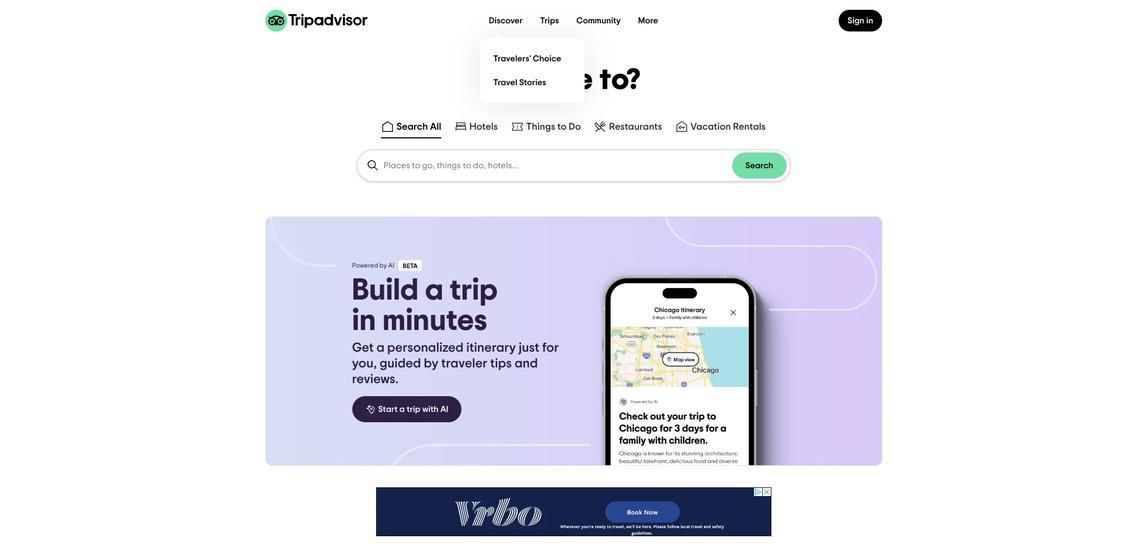 Task type: describe. For each thing, give the bounding box(es) containing it.
hotels
[[470, 122, 498, 132]]

to
[[558, 122, 567, 132]]

restaurants
[[609, 122, 662, 132]]

where
[[506, 66, 594, 95]]

to?
[[600, 66, 641, 95]]

trips button
[[532, 10, 568, 31]]

search all button
[[379, 118, 444, 138]]

discover
[[489, 16, 523, 25]]

vacation rentals button
[[673, 118, 768, 138]]

advertisement region
[[376, 488, 771, 537]]

travel stories link
[[489, 71, 576, 94]]

and
[[515, 357, 538, 370]]

for
[[542, 342, 559, 355]]

ai inside button
[[440, 405, 448, 414]]

build
[[352, 275, 419, 306]]

do
[[569, 122, 581, 132]]

vacation rentals
[[691, 122, 766, 132]]

build a trip in minutes get a personalized itinerary just for you, guided by traveler tips and reviews.
[[352, 275, 559, 386]]

just
[[519, 342, 540, 355]]

vacation rentals link
[[675, 120, 766, 133]]

community
[[577, 16, 621, 25]]

where to?
[[506, 66, 641, 95]]

powered
[[352, 262, 378, 269]]

search search field down to
[[384, 161, 733, 171]]

stories
[[519, 78, 546, 87]]

trip for ai
[[407, 405, 421, 414]]

more button
[[630, 10, 667, 31]]

community button
[[568, 10, 630, 31]]

rentals
[[733, 122, 766, 132]]

personalized
[[387, 342, 464, 355]]

powered by ai
[[352, 262, 394, 269]]

more
[[638, 16, 658, 25]]

you,
[[352, 357, 377, 370]]

hotels link
[[454, 120, 498, 133]]

travel
[[493, 78, 517, 87]]

sign in
[[848, 16, 873, 25]]

guided
[[380, 357, 421, 370]]

search image
[[366, 159, 379, 172]]

things
[[526, 122, 555, 132]]

discover button
[[480, 10, 532, 31]]

hotels button
[[452, 118, 500, 138]]

choice
[[533, 54, 561, 63]]

restaurants link
[[594, 120, 662, 133]]

a for start
[[400, 405, 405, 414]]

by inside 'build a trip in minutes get a personalized itinerary just for you, guided by traveler tips and reviews.'
[[424, 357, 439, 370]]

tab list containing search all
[[0, 116, 1147, 141]]

things to do link
[[511, 120, 581, 133]]

minutes
[[382, 306, 487, 336]]

itinerary
[[466, 342, 516, 355]]

a for build
[[425, 275, 444, 306]]

traveler
[[441, 357, 488, 370]]



Task type: locate. For each thing, give the bounding box(es) containing it.
get
[[352, 342, 374, 355]]

a right get
[[377, 342, 385, 355]]

a
[[425, 275, 444, 306], [377, 342, 385, 355], [400, 405, 405, 414]]

trip for minutes
[[450, 275, 498, 306]]

1 horizontal spatial by
[[424, 357, 439, 370]]

ai right with
[[440, 405, 448, 414]]

trip
[[450, 275, 498, 306], [407, 405, 421, 414]]

start a trip with ai button
[[352, 396, 461, 422]]

1 horizontal spatial a
[[400, 405, 405, 414]]

travelers' choice
[[493, 54, 561, 63]]

1 vertical spatial a
[[377, 342, 385, 355]]

0 vertical spatial in
[[867, 16, 873, 25]]

0 vertical spatial trip
[[450, 275, 498, 306]]

tripadvisor image
[[265, 10, 367, 31]]

1 horizontal spatial search
[[746, 161, 774, 170]]

1 vertical spatial in
[[352, 306, 376, 336]]

search down rentals
[[746, 161, 774, 170]]

by
[[380, 262, 387, 269], [424, 357, 439, 370]]

trip inside 'build a trip in minutes get a personalized itinerary just for you, guided by traveler tips and reviews.'
[[450, 275, 498, 306]]

reviews.
[[352, 373, 399, 386]]

sign
[[848, 16, 865, 25]]

search button
[[733, 153, 787, 179]]

0 horizontal spatial a
[[377, 342, 385, 355]]

a right build at the left of page
[[425, 275, 444, 306]]

search search field containing search
[[358, 150, 790, 181]]

1 horizontal spatial ai
[[440, 405, 448, 414]]

tab list
[[0, 116, 1147, 141]]

0 horizontal spatial in
[[352, 306, 376, 336]]

0 vertical spatial search
[[397, 122, 428, 132]]

tips
[[490, 357, 512, 370]]

2 vertical spatial a
[[400, 405, 405, 414]]

things to do
[[526, 122, 581, 132]]

0 horizontal spatial ai
[[388, 262, 394, 269]]

with
[[422, 405, 439, 414]]

search left all
[[397, 122, 428, 132]]

in up get
[[352, 306, 376, 336]]

in
[[867, 16, 873, 25], [352, 306, 376, 336]]

start
[[378, 405, 398, 414]]

by down the personalized
[[424, 357, 439, 370]]

vacation
[[691, 122, 731, 132]]

travelers'
[[493, 54, 531, 63]]

search all
[[397, 122, 441, 132]]

menu
[[480, 38, 585, 103]]

ai
[[388, 262, 394, 269], [440, 405, 448, 414]]

by right powered
[[380, 262, 387, 269]]

Search search field
[[358, 150, 790, 181], [384, 161, 733, 171]]

trip inside button
[[407, 405, 421, 414]]

search inside search field
[[746, 161, 774, 170]]

a inside button
[[400, 405, 405, 414]]

things to do button
[[509, 118, 583, 138]]

all
[[430, 122, 441, 132]]

1 vertical spatial trip
[[407, 405, 421, 414]]

2 horizontal spatial a
[[425, 275, 444, 306]]

search for search all
[[397, 122, 428, 132]]

1 vertical spatial search
[[746, 161, 774, 170]]

trips
[[540, 16, 559, 25]]

1 horizontal spatial trip
[[450, 275, 498, 306]]

0 vertical spatial ai
[[388, 262, 394, 269]]

0 horizontal spatial trip
[[407, 405, 421, 414]]

search for search
[[746, 161, 774, 170]]

0 vertical spatial by
[[380, 262, 387, 269]]

sign in link
[[839, 10, 882, 31]]

0 horizontal spatial by
[[380, 262, 387, 269]]

restaurants button
[[592, 118, 665, 138]]

a right the start on the bottom left
[[400, 405, 405, 414]]

beta
[[403, 263, 418, 269]]

in right sign
[[867, 16, 873, 25]]

start a trip with ai
[[378, 405, 448, 414]]

in inside 'build a trip in minutes get a personalized itinerary just for you, guided by traveler tips and reviews.'
[[352, 306, 376, 336]]

ai left beta
[[388, 262, 394, 269]]

menu containing travelers' choice
[[480, 38, 585, 103]]

travel stories
[[493, 78, 546, 87]]

search search field down do
[[358, 150, 790, 181]]

travelers' choice link
[[489, 47, 576, 71]]

1 horizontal spatial in
[[867, 16, 873, 25]]

1 vertical spatial by
[[424, 357, 439, 370]]

0 horizontal spatial search
[[397, 122, 428, 132]]

1 vertical spatial ai
[[440, 405, 448, 414]]

search inside tab list
[[397, 122, 428, 132]]

0 vertical spatial a
[[425, 275, 444, 306]]

search
[[397, 122, 428, 132], [746, 161, 774, 170]]



Task type: vqa. For each thing, say whether or not it's contained in the screenshot.
Discover BUTTON
yes



